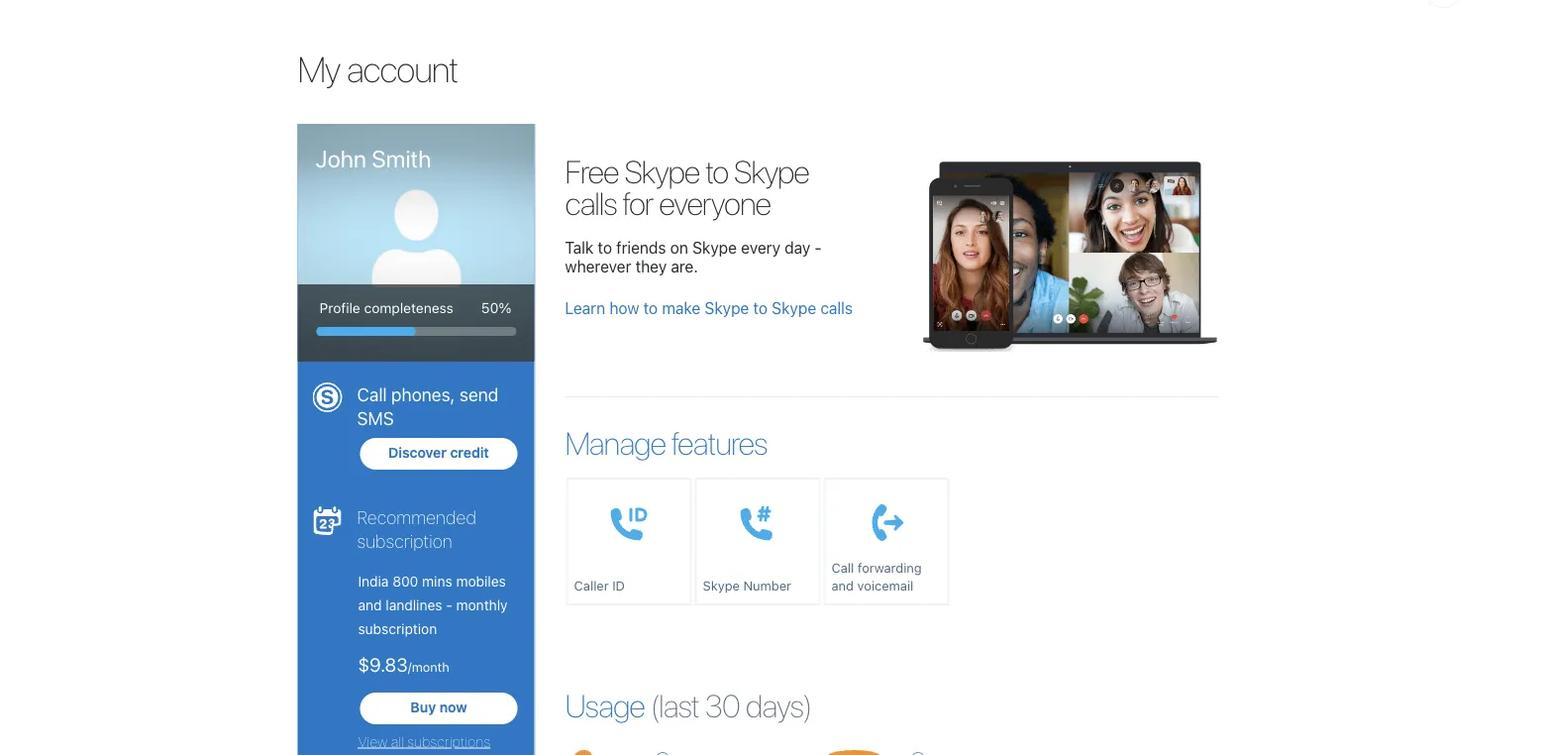 Task type: vqa. For each thing, say whether or not it's contained in the screenshot.
usage 'link'
yes



Task type: describe. For each thing, give the bounding box(es) containing it.
free
[[565, 153, 619, 190]]

and inside call forwarding and voicemail
[[832, 578, 854, 593]]

manage features
[[565, 424, 767, 462]]

india 800 mins mobiles and landlines - monthly subscription
[[358, 573, 508, 637]]

usage link
[[565, 687, 645, 724]]

to right 'how'
[[644, 299, 658, 317]]

voicemail
[[858, 578, 914, 593]]

recommended subscription
[[357, 506, 477, 551]]

- inside "talk to friends on skype every day - wherever they are."
[[815, 238, 822, 257]]

view all subscriptions
[[358, 733, 491, 750]]

all
[[391, 733, 404, 750]]

discover credit
[[389, 444, 489, 461]]

days)
[[746, 687, 812, 724]]

discover credit button
[[360, 438, 518, 470]]

view
[[358, 733, 388, 750]]

forwarding
[[858, 560, 922, 575]]

subscription inside recommended subscription
[[357, 530, 453, 551]]

john smith section
[[298, 124, 536, 755]]

(last
[[651, 687, 699, 724]]

profile
[[320, 299, 360, 316]]

talk to friends on skype every day - wherever they are.
[[565, 238, 822, 276]]

calls inside free skype to skype calls for everyone
[[565, 184, 617, 222]]

smith
[[372, 144, 431, 172]]

learn
[[565, 299, 606, 317]]

skype down day
[[772, 299, 817, 317]]

$9.83
[[358, 653, 408, 675]]

- inside india 800 mins mobiles and landlines - monthly subscription
[[446, 597, 453, 613]]

discover
[[389, 444, 447, 461]]

features
[[672, 424, 767, 462]]

manage
[[565, 424, 666, 462]]

friends
[[617, 238, 666, 257]]

1 vertical spatial calls
[[821, 299, 853, 317]]

30
[[705, 687, 740, 724]]

main content containing free skype to skype calls for everyone
[[536, 124, 1249, 755]]

usage (last 30 days)
[[565, 687, 812, 724]]

on
[[671, 238, 689, 257]]

for
[[623, 184, 653, 222]]

john
[[316, 144, 367, 172]]

800
[[393, 573, 419, 590]]

subscriptions
[[407, 733, 491, 750]]

they
[[636, 257, 667, 276]]

learn how to make skype to skype calls
[[565, 299, 853, 317]]

profile completeness
[[320, 299, 454, 316]]

caller id
[[574, 578, 625, 593]]

50%
[[481, 299, 512, 316]]

now
[[440, 699, 467, 716]]

skype right make
[[705, 299, 749, 317]]

buy now link
[[360, 693, 518, 725]]

sms
[[357, 407, 394, 429]]

to inside "talk to friends on skype every day - wherever they are."
[[598, 238, 612, 257]]

are.
[[671, 257, 698, 276]]

wherever
[[565, 257, 632, 276]]

$9.83 /month
[[358, 653, 450, 675]]

and inside india 800 mins mobiles and landlines - monthly subscription
[[358, 597, 382, 613]]



Task type: locate. For each thing, give the bounding box(es) containing it.
0 horizontal spatial and
[[358, 597, 382, 613]]

talk
[[565, 238, 594, 257]]

and down india
[[358, 597, 382, 613]]

how
[[610, 299, 640, 317]]

1 horizontal spatial and
[[832, 578, 854, 593]]

to down every
[[754, 299, 768, 317]]

0 vertical spatial call
[[357, 383, 387, 405]]

to up wherever
[[598, 238, 612, 257]]

call for call phones, send sms
[[357, 383, 387, 405]]

skype
[[625, 153, 700, 190], [734, 153, 809, 190], [693, 238, 737, 257], [705, 299, 749, 317], [772, 299, 817, 317], [703, 578, 740, 593]]

completeness
[[364, 299, 454, 316]]

1 vertical spatial call
[[832, 560, 854, 575]]

1 vertical spatial and
[[358, 597, 382, 613]]

1 horizontal spatial -
[[815, 238, 822, 257]]

monthly
[[456, 597, 508, 613]]

credit
[[450, 444, 489, 461]]

1 vertical spatial -
[[446, 597, 453, 613]]

skype number
[[703, 578, 792, 593]]

skype right on
[[693, 238, 737, 257]]

number
[[744, 578, 792, 593]]

recommended
[[357, 506, 477, 528]]

0 horizontal spatial calls
[[565, 184, 617, 222]]

0 vertical spatial calls
[[565, 184, 617, 222]]

skype number link
[[695, 477, 821, 605]]

calls
[[565, 184, 617, 222], [821, 299, 853, 317]]

id
[[613, 578, 625, 593]]

day
[[785, 238, 811, 257]]

/month
[[408, 659, 450, 674]]

my
[[298, 47, 340, 89]]

landlines
[[386, 597, 442, 613]]

subscription down "recommended" in the left of the page
[[357, 530, 453, 551]]

call forwarding and voicemail link
[[824, 477, 950, 605]]

make
[[662, 299, 701, 317]]

call forwarding and voicemail
[[832, 560, 922, 593]]

call inside call forwarding and voicemail
[[832, 560, 854, 575]]

skype inside "talk to friends on skype every day - wherever they are."
[[693, 238, 737, 257]]

skype inside 'skype number' link
[[703, 578, 740, 593]]

call phones, send sms
[[357, 383, 499, 429]]

caller
[[574, 578, 609, 593]]

everyone
[[659, 184, 771, 222]]

main content
[[536, 124, 1249, 755]]

skype up every
[[734, 153, 809, 190]]

call left the forwarding on the bottom of page
[[832, 560, 854, 575]]

- right day
[[815, 238, 822, 257]]

buy now
[[411, 699, 467, 716]]

caller id link
[[566, 477, 692, 605]]

free skype to skype calls for everyone
[[565, 153, 809, 222]]

1 horizontal spatial calls
[[821, 299, 853, 317]]

0 vertical spatial -
[[815, 238, 822, 257]]

to right for
[[706, 153, 728, 190]]

subscription
[[357, 530, 453, 551], [358, 621, 437, 637]]

and
[[832, 578, 854, 593], [358, 597, 382, 613]]

buy
[[411, 699, 436, 716]]

subscription inside india 800 mins mobiles and landlines - monthly subscription
[[358, 621, 437, 637]]

account
[[347, 47, 458, 89]]

to inside free skype to skype calls for everyone
[[706, 153, 728, 190]]

skype right free
[[625, 153, 700, 190]]

mobiles
[[456, 573, 506, 590]]

send
[[460, 383, 499, 405]]

1 horizontal spatial call
[[832, 560, 854, 575]]

1 vertical spatial subscription
[[358, 621, 437, 637]]

0 horizontal spatial -
[[446, 597, 453, 613]]

learn how to make skype to skype calls link
[[565, 299, 853, 317]]

0 vertical spatial and
[[832, 578, 854, 593]]

subscription down landlines
[[358, 621, 437, 637]]

and left voicemail
[[832, 578, 854, 593]]

to
[[706, 153, 728, 190], [598, 238, 612, 257], [644, 299, 658, 317], [754, 299, 768, 317]]

mins
[[422, 573, 453, 590]]

call inside call phones, send sms
[[357, 383, 387, 405]]

skype left number
[[703, 578, 740, 593]]

- down mins
[[446, 597, 453, 613]]

0 vertical spatial subscription
[[357, 530, 453, 551]]

phones,
[[391, 383, 455, 405]]

view all subscriptions link
[[358, 732, 520, 751]]

call phones, send sms link
[[313, 382, 520, 430]]

manage features link
[[565, 424, 767, 462]]

usage
[[565, 687, 645, 724]]

0 horizontal spatial call
[[357, 383, 387, 405]]

-
[[815, 238, 822, 257], [446, 597, 453, 613]]

my account
[[298, 47, 458, 89]]

call
[[357, 383, 387, 405], [832, 560, 854, 575]]

john smith
[[316, 144, 431, 172]]

call up sms
[[357, 383, 387, 405]]

india
[[358, 573, 389, 590]]

call for call forwarding and voicemail
[[832, 560, 854, 575]]

every
[[741, 238, 781, 257]]



